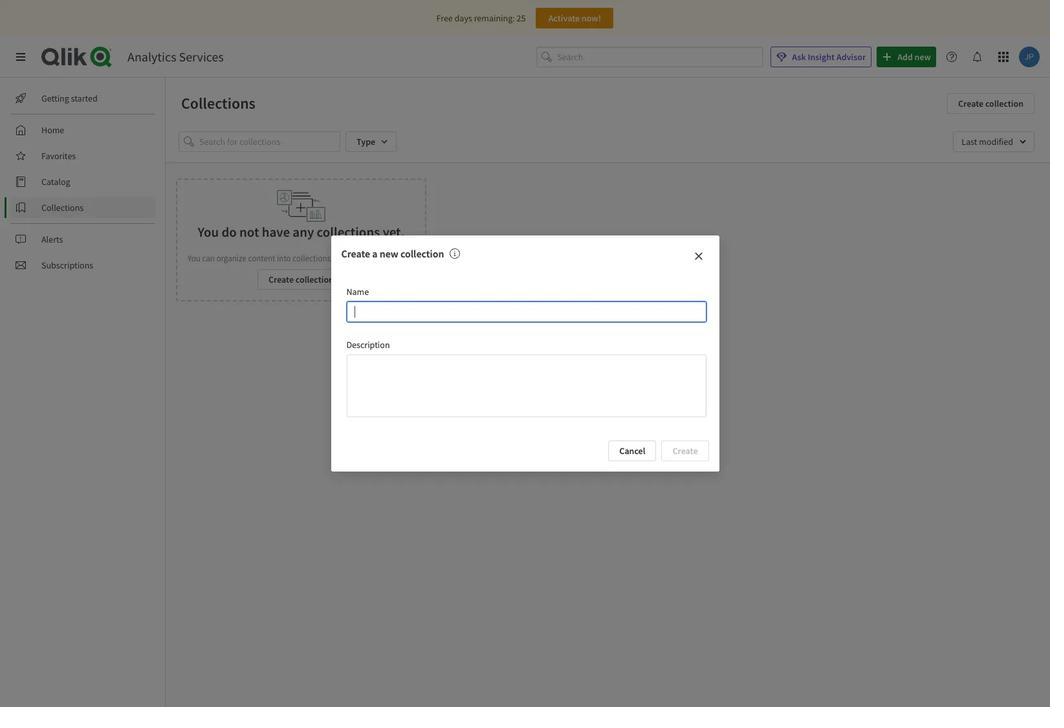Task type: locate. For each thing, give the bounding box(es) containing it.
Name text field
[[346, 301, 706, 322]]

0 horizontal spatial create
[[269, 274, 294, 285]]

collection
[[985, 98, 1024, 109], [400, 247, 444, 260], [296, 274, 334, 285]]

home link
[[10, 120, 155, 140]]

create collection element
[[176, 179, 426, 302]]

Search for collections text field
[[199, 131, 340, 152]]

activate now!
[[548, 12, 601, 24]]

last modified image
[[953, 131, 1035, 152]]

0 horizontal spatial create collection
[[269, 274, 334, 285]]

0 horizontal spatial collections
[[41, 202, 84, 214]]

collections
[[317, 223, 380, 241]]

analytics
[[127, 49, 176, 65]]

0 vertical spatial collection
[[985, 98, 1024, 109]]

2 horizontal spatial collection
[[985, 98, 1024, 109]]

subscriptions link
[[10, 255, 155, 276]]

0 vertical spatial collections
[[181, 93, 256, 113]]

2 vertical spatial create
[[269, 274, 294, 285]]

0 vertical spatial create collection
[[958, 98, 1024, 109]]

ask
[[792, 51, 806, 63]]

create collection
[[958, 98, 1024, 109], [269, 274, 334, 285]]

create
[[958, 98, 984, 109], [341, 247, 370, 260], [269, 274, 294, 285]]

not
[[239, 223, 259, 241]]

create collection button
[[947, 93, 1035, 114], [258, 269, 345, 290]]

home
[[41, 124, 64, 136]]

create left a at the top
[[341, 247, 370, 260]]

collection down collections. on the top left of page
[[296, 274, 334, 285]]

close sidebar menu image
[[16, 52, 26, 62]]

yet.
[[383, 223, 405, 241]]

1 vertical spatial collections
[[41, 202, 84, 214]]

days
[[455, 12, 472, 24]]

2 vertical spatial collections
[[334, 253, 374, 264]]

1 horizontal spatial create collection button
[[947, 93, 1035, 114]]

you
[[198, 223, 219, 241], [188, 253, 200, 264]]

create collection down the you can organize content into collections. collections are private.
[[269, 274, 334, 285]]

services
[[179, 49, 224, 65]]

ask insight advisor button
[[771, 47, 872, 67]]

collections inside the navigation pane element
[[41, 202, 84, 214]]

collection up last modified image
[[985, 98, 1024, 109]]

1 horizontal spatial collections
[[181, 93, 256, 113]]

0 horizontal spatial collection
[[296, 274, 334, 285]]

collection for topmost create collection button
[[985, 98, 1024, 109]]

0 vertical spatial you
[[198, 223, 219, 241]]

1 vertical spatial collection
[[400, 247, 444, 260]]

0 vertical spatial create collection button
[[947, 93, 1035, 114]]

0 vertical spatial create
[[958, 98, 984, 109]]

1 horizontal spatial collection
[[400, 247, 444, 260]]

collections down the services
[[181, 93, 256, 113]]

you left do
[[198, 223, 219, 241]]

you can organize content into collections. collections are private.
[[188, 253, 415, 264]]

catalog
[[41, 176, 70, 188]]

Search text field
[[557, 46, 763, 67]]

create collection up last modified image
[[958, 98, 1024, 109]]

getting started link
[[10, 88, 155, 109]]

create collection for create collection button to the bottom
[[269, 274, 334, 285]]

collection inside "dialog"
[[400, 247, 444, 260]]

name
[[346, 286, 369, 298]]

create down into
[[269, 274, 294, 285]]

collections inside create collection element
[[334, 253, 374, 264]]

collections
[[181, 93, 256, 113], [41, 202, 84, 214], [334, 253, 374, 264]]

insight
[[808, 51, 835, 63]]

1 vertical spatial you
[[188, 253, 200, 264]]

1 vertical spatial create
[[341, 247, 370, 260]]

0 horizontal spatial create collection button
[[258, 269, 345, 290]]

create for create collection button to the bottom
[[269, 274, 294, 285]]

into
[[277, 253, 291, 264]]

you left can
[[188, 253, 200, 264]]

1 horizontal spatial create
[[341, 247, 370, 260]]

2 horizontal spatial create
[[958, 98, 984, 109]]

create up last modified image
[[958, 98, 984, 109]]

1 vertical spatial create collection
[[269, 274, 334, 285]]

2 horizontal spatial collections
[[334, 253, 374, 264]]

collections down catalog at the left of page
[[41, 202, 84, 214]]

alerts link
[[10, 229, 155, 250]]

collections left are
[[334, 253, 374, 264]]

collection right new
[[400, 247, 444, 260]]

getting
[[41, 93, 69, 104]]

content
[[248, 253, 275, 264]]

create collection for topmost create collection button
[[958, 98, 1024, 109]]

you do not have any collections yet.
[[198, 223, 405, 241]]

1 horizontal spatial create collection
[[958, 98, 1024, 109]]

create collection button down the you can organize content into collections. collections are private.
[[258, 269, 345, 290]]

2 vertical spatial collection
[[296, 274, 334, 285]]

create collection button up last modified image
[[947, 93, 1035, 114]]

create a new collection dialog
[[331, 235, 719, 472]]

ask insight advisor
[[792, 51, 866, 63]]

now!
[[582, 12, 601, 24]]

are
[[375, 253, 387, 264]]



Task type: vqa. For each thing, say whether or not it's contained in the screenshot.
well.
no



Task type: describe. For each thing, give the bounding box(es) containing it.
activate now! link
[[536, 8, 614, 28]]

collections link
[[10, 197, 155, 218]]

favorites
[[41, 150, 76, 162]]

activate
[[548, 12, 580, 24]]

filters region
[[166, 121, 1050, 162]]

cancel button
[[608, 441, 656, 461]]

free
[[436, 12, 453, 24]]

collections.
[[293, 253, 333, 264]]

description
[[346, 339, 390, 351]]

new
[[380, 247, 398, 260]]

can
[[202, 253, 215, 264]]

analytics services
[[127, 49, 224, 65]]

free days remaining: 25
[[436, 12, 526, 24]]

collection for create collection button to the bottom
[[296, 274, 334, 285]]

navigation pane element
[[0, 83, 165, 281]]

favorites link
[[10, 146, 155, 166]]

any
[[293, 223, 314, 241]]

do
[[222, 223, 237, 241]]

remaining:
[[474, 12, 515, 24]]

subscriptions
[[41, 259, 93, 271]]

Description text field
[[346, 355, 706, 417]]

create for topmost create collection button
[[958, 98, 984, 109]]

1 vertical spatial create collection button
[[258, 269, 345, 290]]

searchbar element
[[537, 46, 763, 67]]

25
[[517, 12, 526, 24]]

private.
[[388, 253, 415, 264]]

you for you can organize content into collections. collections are private.
[[188, 253, 200, 264]]

have
[[262, 223, 290, 241]]

create a new collection
[[341, 247, 444, 260]]

alerts
[[41, 234, 63, 245]]

analytics services element
[[127, 49, 224, 65]]

getting started
[[41, 93, 98, 104]]

cancel
[[619, 445, 645, 457]]

a
[[372, 247, 378, 260]]

catalog link
[[10, 171, 155, 192]]

advisor
[[837, 51, 866, 63]]

started
[[71, 93, 98, 104]]

create inside "dialog"
[[341, 247, 370, 260]]

close image
[[693, 251, 704, 261]]

you for you do not have any collections yet.
[[198, 223, 219, 241]]

organize
[[216, 253, 246, 264]]



